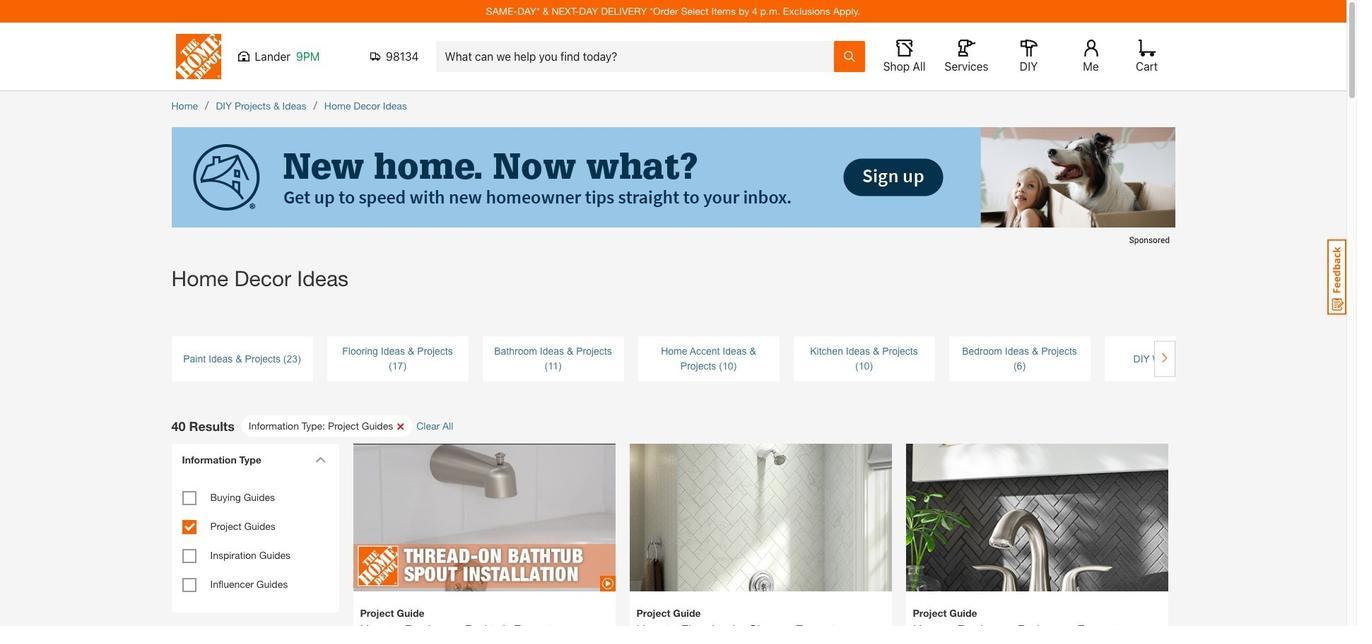 Task type: vqa. For each thing, say whether or not it's contained in the screenshot.
the bottommost Standard
no



Task type: describe. For each thing, give the bounding box(es) containing it.
What can we help you find today? search field
[[445, 42, 833, 71]]

how to fix a leaky shower faucet image
[[629, 420, 892, 626]]

caret icon image
[[315, 457, 326, 463]]

how to replace a bathtub faucet image
[[353, 420, 615, 616]]



Task type: locate. For each thing, give the bounding box(es) containing it.
feedback link image
[[1327, 239, 1347, 315]]

the home depot logo image
[[176, 34, 221, 79]]

how to replace a bathroom faucet image
[[906, 420, 1168, 626]]

advertisement element
[[171, 127, 1175, 251]]



